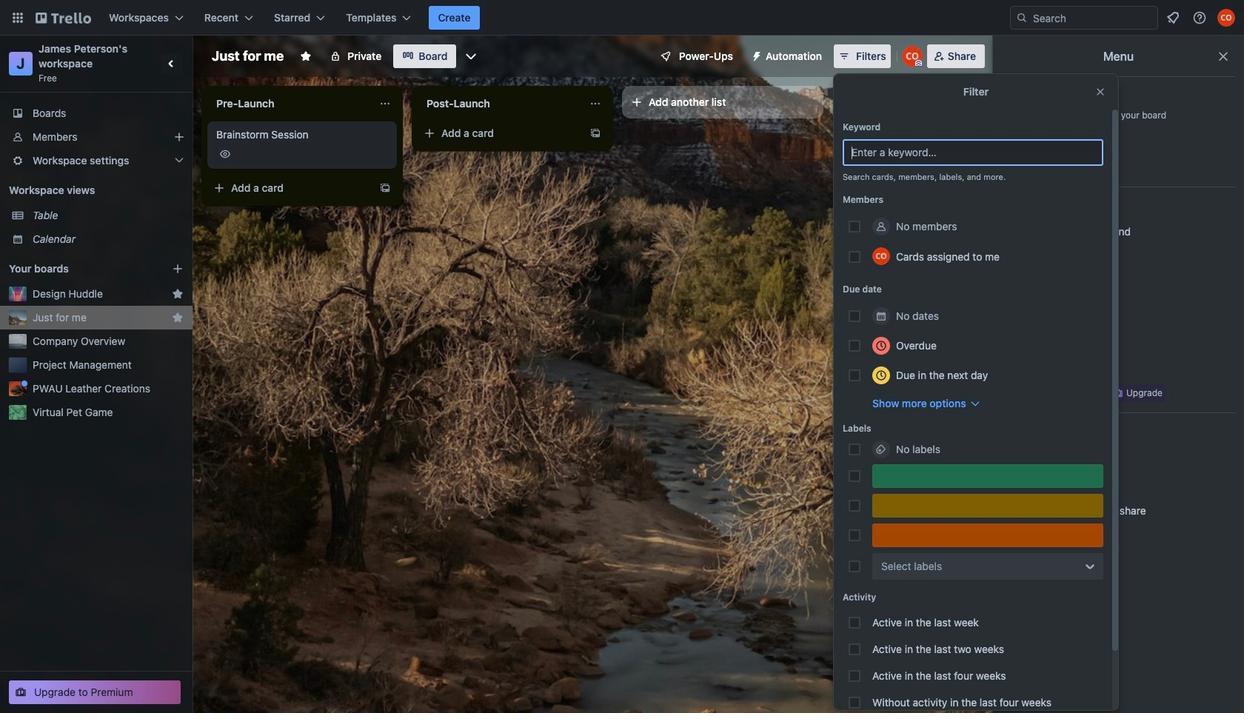 Task type: describe. For each thing, give the bounding box(es) containing it.
this member is an admin of this board. image
[[916, 60, 922, 67]]

your boards with 6 items element
[[9, 260, 150, 278]]

Enter a keyword… text field
[[843, 139, 1104, 166]]

add board image
[[172, 263, 184, 275]]

1 horizontal spatial christina overa (christinaovera) image
[[1218, 9, 1236, 27]]

christina overa (christinaovera) image
[[902, 46, 923, 67]]

0 vertical spatial create from template… image
[[590, 127, 602, 139]]

1 sm image from the top
[[1011, 135, 1026, 150]]

1 vertical spatial sm image
[[1011, 162, 1026, 176]]

color: orange, title: none element
[[873, 524, 1104, 548]]

customize views image
[[464, 49, 479, 64]]

back to home image
[[36, 6, 91, 30]]

1 vertical spatial christina overa (christinaovera) image
[[873, 247, 891, 265]]



Task type: vqa. For each thing, say whether or not it's contained in the screenshot.
second sm icon from the top
yes



Task type: locate. For each thing, give the bounding box(es) containing it.
3 sm image from the top
[[1011, 477, 1026, 492]]

primary element
[[0, 0, 1245, 36]]

open information menu image
[[1193, 10, 1208, 25]]

1 vertical spatial starred icon image
[[172, 312, 184, 324]]

1 starred icon image from the top
[[172, 288, 184, 300]]

0 vertical spatial christina overa (christinaovera) image
[[1218, 9, 1236, 27]]

2 vertical spatial sm image
[[1011, 504, 1026, 519]]

2 starred icon image from the top
[[172, 312, 184, 324]]

workspace navigation collapse icon image
[[162, 53, 182, 74]]

0 vertical spatial starred icon image
[[172, 288, 184, 300]]

0 notifications image
[[1165, 9, 1183, 27]]

christina overa (christinaovera) image
[[1218, 9, 1236, 27], [873, 247, 891, 265]]

color: green, title: none element
[[873, 465, 1104, 488]]

starred icon image
[[172, 288, 184, 300], [172, 312, 184, 324]]

4 sm image from the top
[[1011, 530, 1026, 545]]

Board name text field
[[204, 44, 291, 68]]

1 horizontal spatial create from template… image
[[590, 127, 602, 139]]

sm image
[[1011, 135, 1026, 150], [1011, 450, 1026, 465], [1011, 477, 1026, 492], [1011, 530, 1026, 545]]

star or unstar board image
[[300, 50, 312, 62]]

0 horizontal spatial create from template… image
[[379, 182, 391, 194]]

search image
[[1017, 12, 1028, 24]]

Search field
[[1028, 7, 1158, 28]]

sm image
[[745, 44, 766, 65], [1011, 162, 1026, 176], [1011, 504, 1026, 519]]

color: yellow, title: none element
[[873, 494, 1104, 518]]

0 vertical spatial sm image
[[745, 44, 766, 65]]

None text field
[[207, 92, 373, 116], [418, 92, 584, 116], [207, 92, 373, 116], [418, 92, 584, 116]]

create from template… image
[[590, 127, 602, 139], [379, 182, 391, 194]]

2 sm image from the top
[[1011, 450, 1026, 465]]

close popover image
[[1095, 86, 1107, 98]]

1 vertical spatial create from template… image
[[379, 182, 391, 194]]

0 horizontal spatial christina overa (christinaovera) image
[[873, 247, 891, 265]]



